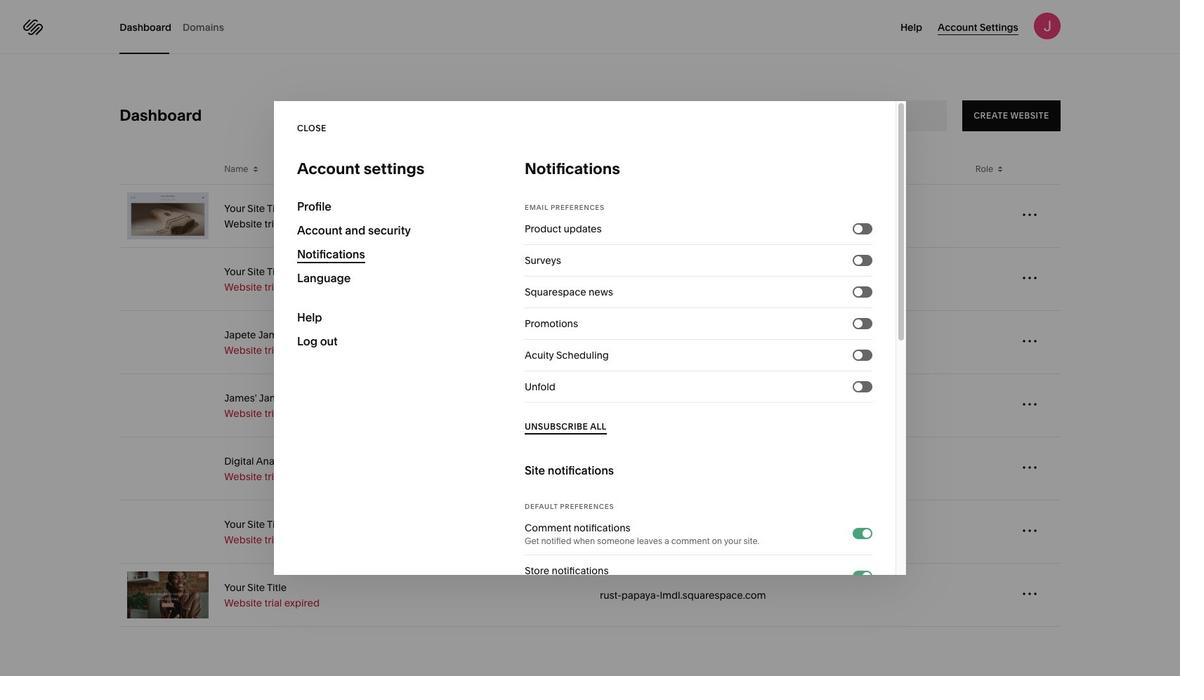 Task type: describe. For each thing, give the bounding box(es) containing it.
4 row from the top
[[120, 311, 1061, 375]]

1 row from the top
[[120, 155, 1061, 185]]

3 row from the top
[[120, 248, 1061, 311]]

2 row from the top
[[120, 185, 1061, 248]]



Task type: locate. For each thing, give the bounding box(es) containing it.
0 horizontal spatial column header
[[120, 155, 217, 184]]

1 horizontal spatial column header
[[1015, 155, 1061, 184]]

tab list
[[120, 0, 235, 54]]

6 row from the top
[[120, 438, 1061, 501]]

None checkbox
[[854, 288, 863, 297], [854, 320, 863, 328], [854, 383, 863, 391], [854, 288, 863, 297], [854, 320, 863, 328], [854, 383, 863, 391]]

table
[[120, 155, 1061, 628]]

column header
[[120, 155, 217, 184], [1015, 155, 1061, 184]]

row group
[[120, 185, 1061, 628]]

1 column header from the left
[[120, 155, 217, 184]]

cell
[[120, 248, 217, 311], [968, 248, 1015, 311], [120, 311, 217, 374], [968, 311, 1015, 374], [120, 375, 217, 437], [968, 375, 1015, 437], [120, 501, 217, 564], [968, 501, 1015, 564], [968, 564, 1015, 627]]

2 column header from the left
[[1015, 155, 1061, 184]]

row
[[120, 155, 1061, 185], [120, 185, 1061, 248], [120, 248, 1061, 311], [120, 311, 1061, 375], [120, 375, 1061, 438], [120, 438, 1061, 501], [120, 501, 1061, 564], [120, 564, 1061, 628]]

5 row from the top
[[120, 375, 1061, 438]]

Search field
[[832, 108, 916, 124]]

8 row from the top
[[120, 564, 1061, 628]]

None checkbox
[[854, 225, 863, 233], [854, 256, 863, 265], [854, 351, 863, 360], [854, 225, 863, 233], [854, 256, 863, 265], [854, 351, 863, 360]]

7 row from the top
[[120, 501, 1061, 564]]



